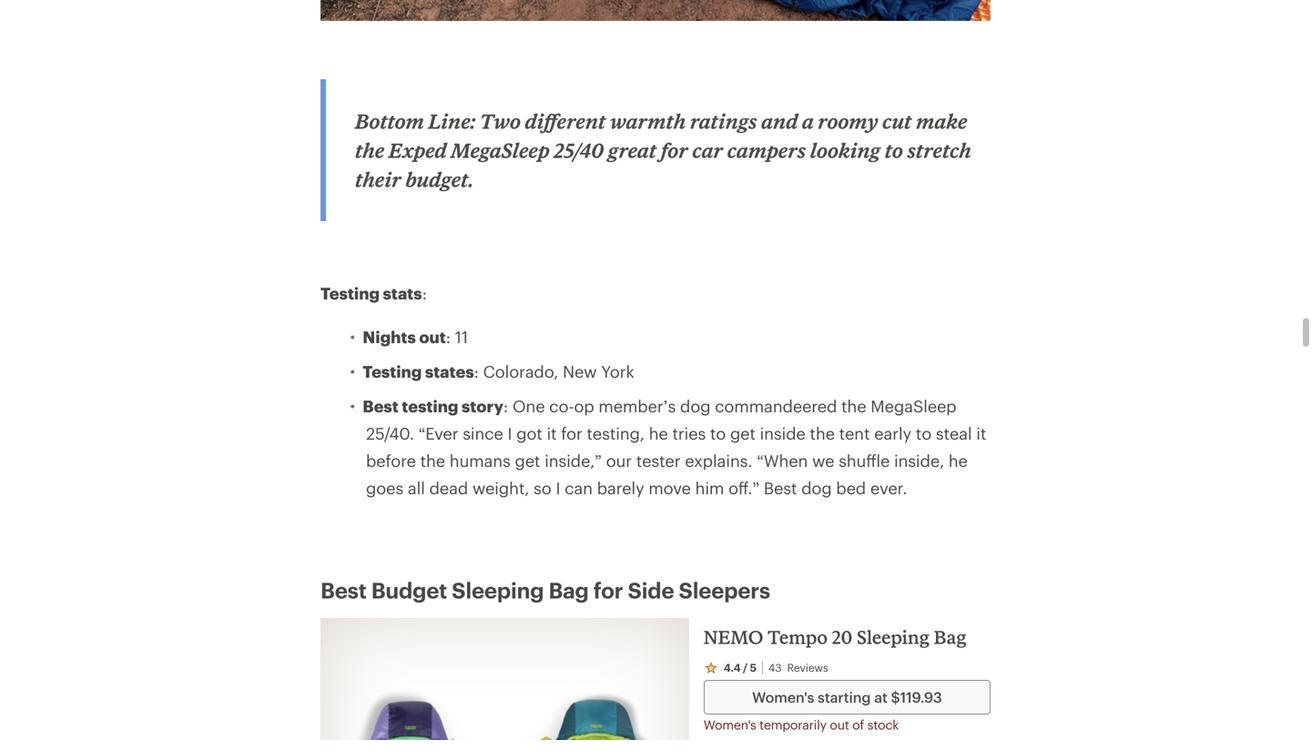 Task type: locate. For each thing, give the bounding box(es) containing it.
testing
[[321, 284, 380, 303], [363, 362, 422, 381]]

testing for testing stats
[[321, 284, 380, 303]]

he up tester
[[649, 424, 668, 443]]

1 horizontal spatial bag
[[934, 627, 967, 648]]

women's starting at $119.93 link
[[704, 680, 991, 715]]

the down '"ever'
[[420, 451, 445, 471]]

1 horizontal spatial i
[[556, 479, 561, 498]]

testing
[[402, 397, 459, 416]]

out left 11
[[419, 328, 446, 347]]

"ever
[[419, 424, 459, 443]]

testing down nights
[[363, 362, 422, 381]]

1 horizontal spatial megasleep
[[871, 397, 957, 416]]

different
[[525, 109, 606, 133]]

testing for testing states
[[363, 362, 422, 381]]

0 vertical spatial bag
[[549, 578, 589, 603]]

the up their
[[355, 139, 385, 162]]

0 vertical spatial women's
[[752, 689, 814, 706]]

1 horizontal spatial sleeping
[[857, 627, 930, 648]]

to down cut
[[885, 139, 903, 162]]

: left 11
[[446, 328, 451, 347]]

0 vertical spatial get
[[730, 424, 756, 443]]

tempo 20 sleeping bag - men's image
[[517, 686, 674, 740]]

best
[[363, 397, 399, 416], [764, 479, 797, 498], [321, 578, 367, 603]]

can
[[565, 479, 593, 498]]

0 vertical spatial i
[[508, 424, 512, 443]]

2 horizontal spatial for
[[661, 139, 688, 162]]

1 vertical spatial best
[[764, 479, 797, 498]]

1 vertical spatial women's
[[704, 718, 756, 732]]

megasleep up early
[[871, 397, 957, 416]]

exped megasleep 25/40 image
[[321, 0, 991, 21]]

: up story
[[474, 362, 479, 381]]

1 horizontal spatial to
[[885, 139, 903, 162]]

it
[[547, 424, 557, 443], [977, 424, 987, 443]]

0 horizontal spatial he
[[649, 424, 668, 443]]

exped
[[389, 139, 447, 162]]

women's for women's temporarily out of stock
[[704, 718, 756, 732]]

20
[[832, 627, 853, 648]]

0 vertical spatial for
[[661, 139, 688, 162]]

best down "when
[[764, 479, 797, 498]]

roomy
[[818, 109, 878, 133]]

:
[[422, 284, 427, 303], [446, 328, 451, 347], [474, 362, 479, 381], [504, 397, 508, 416]]

women's
[[752, 689, 814, 706], [704, 718, 756, 732]]

our
[[606, 451, 632, 471]]

0 vertical spatial best
[[363, 397, 399, 416]]

he down steal
[[949, 451, 968, 471]]

barely
[[597, 479, 644, 498]]

great
[[608, 139, 657, 162]]

megasleep
[[451, 139, 550, 162], [871, 397, 957, 416]]

best budget sleeping bag for side sleepers
[[321, 578, 770, 603]]

for up inside,"
[[561, 424, 583, 443]]

best testing story
[[363, 397, 504, 416]]

sleepers
[[679, 578, 770, 603]]

since
[[463, 424, 503, 443]]

bed
[[836, 479, 866, 498]]

sleeping
[[452, 578, 544, 603], [857, 627, 930, 648]]

0 vertical spatial out
[[419, 328, 446, 347]]

: up nights out : 11
[[422, 284, 427, 303]]

sleeping right 20
[[857, 627, 930, 648]]

inside
[[760, 424, 806, 443]]

dog
[[680, 397, 711, 416], [802, 479, 832, 498]]

megasleep down the two on the left of the page
[[451, 139, 550, 162]]

ever.
[[871, 479, 907, 498]]

testing left stats
[[321, 284, 380, 303]]

2 vertical spatial best
[[321, 578, 367, 603]]

women's temporarily out of stock
[[704, 718, 899, 732]]

to
[[885, 139, 903, 162], [710, 424, 726, 443], [916, 424, 932, 443]]

0 vertical spatial testing
[[321, 284, 380, 303]]

cut
[[883, 109, 912, 133]]

i left got
[[508, 424, 512, 443]]

"when
[[757, 451, 808, 471]]

the
[[355, 139, 385, 162], [842, 397, 867, 416], [810, 424, 835, 443], [420, 451, 445, 471]]

get down got
[[515, 451, 540, 471]]

1 vertical spatial testing
[[363, 362, 422, 381]]

: left 'one'
[[504, 397, 508, 416]]

to up inside,
[[916, 424, 932, 443]]

1 vertical spatial for
[[561, 424, 583, 443]]

tester
[[636, 451, 681, 471]]

women's starting at $119.93
[[752, 689, 942, 706]]

0 horizontal spatial to
[[710, 424, 726, 443]]

we
[[812, 451, 835, 471]]

for left side
[[594, 578, 623, 603]]

43
[[769, 661, 782, 675]]

1 horizontal spatial dog
[[802, 479, 832, 498]]

nights out : 11
[[363, 328, 468, 347]]

to inside "bottom line: two different warmth ratings and a roomy cut make the exped megasleep 25/40 great for car campers looking to stretch their budget."
[[885, 139, 903, 162]]

it right steal
[[977, 424, 987, 443]]

get up explains. at the right of the page
[[730, 424, 756, 443]]

1 horizontal spatial it
[[977, 424, 987, 443]]

inside,
[[894, 451, 945, 471]]

1 vertical spatial out
[[830, 718, 849, 732]]

tempo 20 sleeping bag - women's image
[[336, 686, 488, 740]]

2 it from the left
[[977, 424, 987, 443]]

reviews
[[787, 661, 828, 675]]

york
[[601, 362, 635, 381]]

1 horizontal spatial he
[[949, 451, 968, 471]]

two
[[480, 109, 521, 133]]

dog down the we
[[802, 479, 832, 498]]

colorado,
[[483, 362, 559, 381]]

1 vertical spatial megasleep
[[871, 397, 957, 416]]

bag left side
[[549, 578, 589, 603]]

0 vertical spatial he
[[649, 424, 668, 443]]

0 vertical spatial dog
[[680, 397, 711, 416]]

25/40.
[[366, 424, 414, 443]]

car
[[693, 139, 723, 162]]

i right so
[[556, 479, 561, 498]]

best for best testing story
[[363, 397, 399, 416]]

out
[[419, 328, 446, 347], [830, 718, 849, 732]]

0 horizontal spatial it
[[547, 424, 557, 443]]

25/40
[[554, 139, 604, 162]]

bag
[[549, 578, 589, 603], [934, 627, 967, 648]]

0 vertical spatial megasleep
[[451, 139, 550, 162]]

women's up "temporarily"
[[752, 689, 814, 706]]

it right got
[[547, 424, 557, 443]]

best up 25/40.
[[363, 397, 399, 416]]

explains.
[[685, 451, 753, 471]]

best left budget
[[321, 578, 367, 603]]

out left of
[[830, 718, 849, 732]]

women's down the 4.4 in the bottom of the page
[[704, 718, 756, 732]]

the inside "bottom line: two different warmth ratings and a roomy cut make the exped megasleep 25/40 great for car campers looking to stretch their budget."
[[355, 139, 385, 162]]

i
[[508, 424, 512, 443], [556, 479, 561, 498]]

1 horizontal spatial get
[[730, 424, 756, 443]]

2 horizontal spatial to
[[916, 424, 932, 443]]

4.4
[[724, 661, 741, 675]]

for
[[661, 139, 688, 162], [561, 424, 583, 443], [594, 578, 623, 603]]

op
[[574, 397, 594, 416]]

1 vertical spatial bag
[[934, 627, 967, 648]]

to up explains. at the right of the page
[[710, 424, 726, 443]]

for left car
[[661, 139, 688, 162]]

all
[[408, 479, 425, 498]]

dog up tries
[[680, 397, 711, 416]]

0 horizontal spatial megasleep
[[451, 139, 550, 162]]

1 vertical spatial sleeping
[[857, 627, 930, 648]]

sleeping right budget
[[452, 578, 544, 603]]

bag up $119.93
[[934, 627, 967, 648]]

1 horizontal spatial out
[[830, 718, 849, 732]]

bottom line: two different warmth ratings and a roomy cut make the exped megasleep 25/40 great for car campers looking to stretch their budget.
[[355, 109, 972, 191]]

1 vertical spatial dog
[[802, 479, 832, 498]]

tent
[[839, 424, 870, 443]]

0 horizontal spatial for
[[561, 424, 583, 443]]

0 horizontal spatial sleeping
[[452, 578, 544, 603]]

0 horizontal spatial get
[[515, 451, 540, 471]]

: inside ": one co-op member's dog commandeered the megasleep 25/40. "ever since i got it for testing, he tries to get inside the tent early to steal it before the humans get inside," our tester explains. "when we shuffle inside, he goes all dead weight, so i can barely move him off." best dog bed ever."
[[504, 397, 508, 416]]

2 vertical spatial for
[[594, 578, 623, 603]]

and
[[761, 109, 798, 133]]



Task type: describe. For each thing, give the bounding box(es) containing it.
a
[[802, 109, 814, 133]]

bottom
[[355, 109, 424, 133]]

43 reviews
[[769, 661, 828, 675]]

testing,
[[587, 424, 645, 443]]

1 vertical spatial get
[[515, 451, 540, 471]]

stretch
[[907, 139, 972, 162]]

11
[[455, 328, 468, 347]]

goes
[[366, 479, 404, 498]]

: for testing stats
[[422, 284, 427, 303]]

the up the we
[[810, 424, 835, 443]]

temporarily
[[760, 718, 827, 732]]

at
[[874, 689, 888, 706]]

0 vertical spatial sleeping
[[452, 578, 544, 603]]

: for testing states
[[474, 362, 479, 381]]

1 vertical spatial he
[[949, 451, 968, 471]]

states
[[425, 362, 474, 381]]

best for best budget sleeping bag for side sleepers
[[321, 578, 367, 603]]

nemo tempo 20 sleeping bag
[[704, 627, 967, 648]]

starting
[[818, 689, 871, 706]]

nights
[[363, 328, 416, 347]]

best inside ": one co-op member's dog commandeered the megasleep 25/40. "ever since i got it for testing, he tries to get inside the tent early to steal it before the humans get inside," our tester explains. "when we shuffle inside, he goes all dead weight, so i can barely move him off." best dog bed ever."
[[764, 479, 797, 498]]

1 it from the left
[[547, 424, 557, 443]]

off."
[[729, 479, 760, 498]]

got
[[517, 424, 543, 443]]

inside,"
[[545, 451, 602, 471]]

him
[[695, 479, 724, 498]]

of
[[853, 718, 864, 732]]

the up tent
[[842, 397, 867, 416]]

stock
[[868, 718, 899, 732]]

stats
[[383, 284, 422, 303]]

tries
[[673, 424, 706, 443]]

0 horizontal spatial out
[[419, 328, 446, 347]]

humans
[[450, 451, 511, 471]]

shuffle
[[839, 451, 890, 471]]

early
[[875, 424, 912, 443]]

new
[[563, 362, 597, 381]]

tempo
[[768, 627, 828, 648]]

co-
[[549, 397, 574, 416]]

move
[[649, 479, 691, 498]]

budget.
[[406, 168, 474, 191]]

: for nights out
[[446, 328, 451, 347]]

steal
[[936, 424, 972, 443]]

looking
[[810, 139, 881, 162]]

: one co-op member's dog commandeered the megasleep 25/40. "ever since i got it for testing, he tries to get inside the tent early to steal it before the humans get inside," our tester explains. "when we shuffle inside, he goes all dead weight, so i can barely move him off." best dog bed ever.
[[366, 397, 987, 498]]

dead
[[429, 479, 468, 498]]

one
[[513, 397, 545, 416]]

nemo
[[704, 627, 764, 648]]

budget
[[371, 578, 447, 603]]

women's for women's starting at $119.93
[[752, 689, 814, 706]]

ratings
[[690, 109, 757, 133]]

testing stats :
[[321, 284, 427, 303]]

commandeered
[[715, 397, 837, 416]]

side
[[628, 578, 674, 603]]

warmth
[[610, 109, 686, 133]]

their
[[355, 168, 401, 191]]

so
[[534, 479, 552, 498]]

1 vertical spatial i
[[556, 479, 561, 498]]

for inside "bottom line: two different warmth ratings and a roomy cut make the exped megasleep 25/40 great for car campers looking to stretch their budget."
[[661, 139, 688, 162]]

weight,
[[473, 479, 530, 498]]

0 horizontal spatial dog
[[680, 397, 711, 416]]

line:
[[429, 109, 476, 133]]

1 horizontal spatial for
[[594, 578, 623, 603]]

megasleep inside ": one co-op member's dog commandeered the megasleep 25/40. "ever since i got it for testing, he tries to get inside the tent early to steal it before the humans get inside," our tester explains. "when we shuffle inside, he goes all dead weight, so i can barely move him off." best dog bed ever."
[[871, 397, 957, 416]]

for inside ": one co-op member's dog commandeered the megasleep 25/40. "ever since i got it for testing, he tries to get inside the tent early to steal it before the humans get inside," our tester explains. "when we shuffle inside, he goes all dead weight, so i can barely move him off." best dog bed ever."
[[561, 424, 583, 443]]

megasleep inside "bottom line: two different warmth ratings and a roomy cut make the exped megasleep 25/40 great for car campers looking to stretch their budget."
[[451, 139, 550, 162]]

make
[[916, 109, 968, 133]]

0 horizontal spatial i
[[508, 424, 512, 443]]

campers
[[727, 139, 806, 162]]

$119.93
[[891, 689, 942, 706]]

testing states : colorado, new york
[[363, 362, 635, 381]]

story
[[462, 397, 504, 416]]

member's
[[599, 397, 676, 416]]

before
[[366, 451, 416, 471]]

0 horizontal spatial bag
[[549, 578, 589, 603]]



Task type: vqa. For each thing, say whether or not it's contained in the screenshot.
-
no



